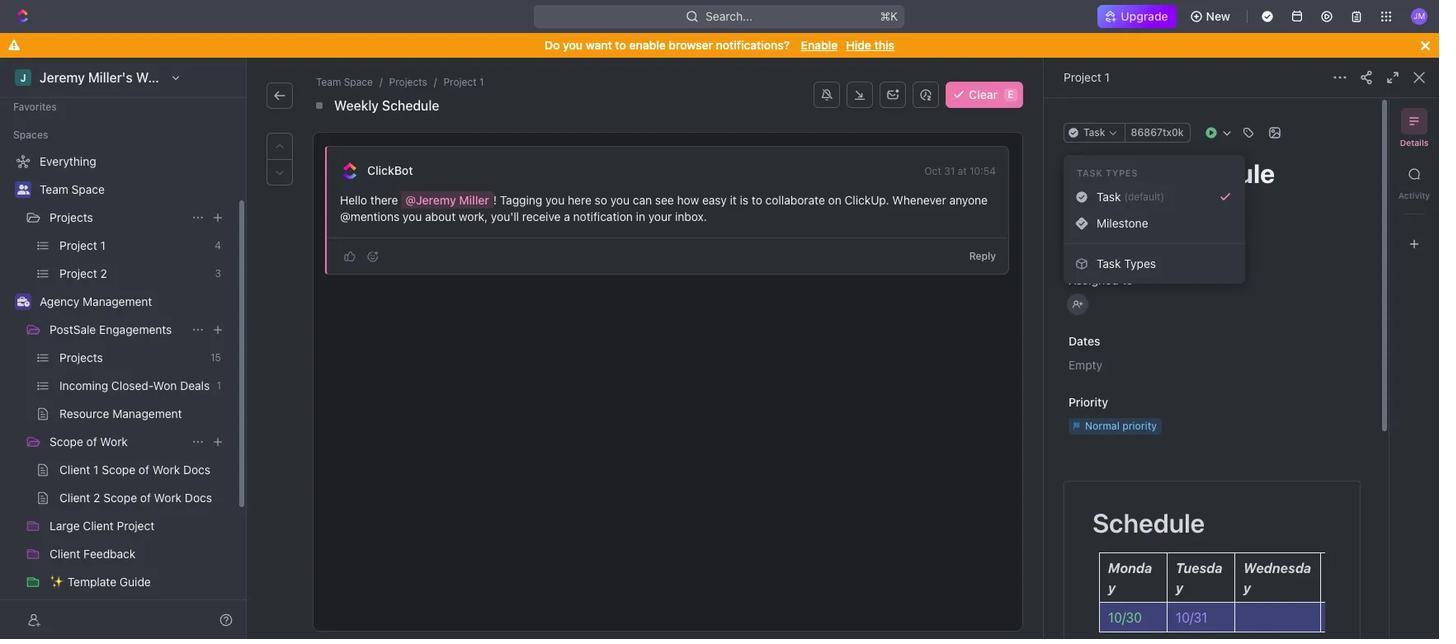 Task type: vqa. For each thing, say whether or not it's contained in the screenshot.
"1" related to Client 1 Project A Scope of Work
no



Task type: locate. For each thing, give the bounding box(es) containing it.
schedule down team space / projects / project 1
[[382, 98, 439, 113]]

user group image
[[17, 185, 29, 195]]

team space
[[40, 182, 105, 196]]

priority
[[1069, 395, 1109, 409]]

tree containing team space
[[7, 149, 231, 640]]

spaces
[[13, 129, 48, 141]]

tree inside sidebar "navigation"
[[7, 149, 231, 640]]

team up weekly
[[316, 76, 341, 88]]

0 vertical spatial task types
[[1077, 168, 1138, 178]]

projects
[[389, 76, 427, 88], [50, 211, 93, 225]]

/
[[380, 76, 383, 88], [434, 76, 437, 88]]

team inside sidebar "navigation"
[[40, 182, 68, 196]]

projects link down the team space
[[50, 205, 185, 231]]

you
[[563, 38, 583, 52], [546, 193, 565, 207], [611, 193, 630, 207], [403, 210, 422, 224]]

management
[[83, 295, 152, 309]]

browser
[[669, 38, 713, 52]]

you right the do
[[563, 38, 583, 52]]

clickbot
[[367, 163, 413, 177]]

space inside tree
[[71, 182, 105, 196]]

projects up weekly schedule
[[389, 76, 427, 88]]

team space / projects / project 1
[[316, 76, 484, 88]]

on
[[828, 193, 842, 207]]

scope
[[50, 435, 83, 449]]

0 horizontal spatial projects link
[[50, 205, 185, 231]]

task types inside button
[[1097, 257, 1157, 271]]

projects link
[[386, 74, 431, 91], [50, 205, 185, 231]]

1 horizontal spatial team
[[316, 76, 341, 88]]

y inside wednesda y
[[1244, 581, 1252, 596]]

space up weekly
[[344, 76, 373, 88]]

monda y
[[1109, 561, 1153, 596]]

y down 'wednesda'
[[1244, 581, 1252, 596]]

in
[[636, 210, 646, 224]]

types down milestone button
[[1125, 257, 1157, 271]]

milestone button
[[1071, 211, 1239, 237]]

0 horizontal spatial y
[[1109, 581, 1116, 596]]

1 vertical spatial schedule
[[1093, 508, 1206, 539]]

10/30
[[1109, 611, 1142, 626]]

types up task (default)
[[1106, 168, 1138, 178]]

to right want
[[615, 38, 626, 52]]

see
[[655, 193, 674, 207]]

1 vertical spatial projects
[[50, 211, 93, 225]]

y down tuesda
[[1176, 581, 1184, 596]]

task
[[1084, 126, 1106, 139], [1077, 168, 1103, 178], [1097, 190, 1121, 204], [1097, 257, 1121, 271]]

0 vertical spatial types
[[1106, 168, 1138, 178]]

0 horizontal spatial schedule
[[382, 98, 439, 113]]

new
[[1207, 9, 1231, 23]]

activity
[[1399, 191, 1431, 201]]

space
[[344, 76, 373, 88], [71, 182, 105, 196]]

2 y from the left
[[1176, 581, 1184, 596]]

1 horizontal spatial team space link
[[313, 74, 376, 91]]

postsale
[[50, 323, 96, 337]]

task up assigned to
[[1097, 257, 1121, 271]]

upgrade
[[1121, 9, 1169, 23]]

y
[[1109, 581, 1116, 596], [1176, 581, 1184, 596], [1244, 581, 1252, 596]]

⌘k
[[881, 9, 899, 23]]

1 horizontal spatial y
[[1176, 581, 1184, 596]]

0 horizontal spatial projects
[[50, 211, 93, 225]]

projects inside tree
[[50, 211, 93, 225]]

y down the "monda" in the bottom right of the page
[[1109, 581, 1116, 596]]

team right user group icon
[[40, 182, 68, 196]]

about
[[425, 210, 456, 224]]

0 vertical spatial to
[[615, 38, 626, 52]]

here
[[568, 193, 592, 207]]

1 vertical spatial team
[[40, 182, 68, 196]]

assigned
[[1069, 273, 1119, 287]]

schedule up the "monda" in the bottom right of the page
[[1093, 508, 1206, 539]]

1 horizontal spatial schedule
[[1093, 508, 1206, 539]]

search...
[[706, 9, 753, 23]]

0 horizontal spatial team
[[40, 182, 68, 196]]

task types button
[[1071, 251, 1239, 277]]

0 vertical spatial team
[[316, 76, 341, 88]]

to right assigned
[[1122, 273, 1134, 287]]

1 vertical spatial to
[[752, 193, 763, 207]]

to
[[615, 38, 626, 52], [752, 193, 763, 207], [1122, 273, 1134, 287]]

task types up task (default)
[[1077, 168, 1138, 178]]

space for team space
[[71, 182, 105, 196]]

1 horizontal spatial 1
[[1105, 70, 1110, 84]]

0 vertical spatial space
[[344, 76, 373, 88]]

favorites button
[[7, 97, 63, 117]]

team for team space
[[40, 182, 68, 196]]

task inside task dropdown button
[[1084, 126, 1106, 139]]

0 horizontal spatial space
[[71, 182, 105, 196]]

1 vertical spatial space
[[71, 182, 105, 196]]

0 vertical spatial schedule
[[382, 98, 439, 113]]

projects link up weekly schedule
[[386, 74, 431, 91]]

task down task dropdown button
[[1077, 168, 1103, 178]]

project 1
[[1064, 70, 1110, 84]]

task (default)
[[1097, 190, 1165, 204]]

1 vertical spatial projects link
[[50, 205, 185, 231]]

86867tx0k button
[[1125, 123, 1191, 143]]

enable
[[801, 38, 838, 52]]

task types
[[1077, 168, 1138, 178], [1097, 257, 1157, 271]]

1 vertical spatial task types
[[1097, 257, 1157, 271]]

can
[[633, 193, 652, 207]]

1 horizontal spatial /
[[434, 76, 437, 88]]

team
[[316, 76, 341, 88], [40, 182, 68, 196]]

team space link
[[313, 74, 376, 91], [40, 177, 228, 203]]

agency
[[40, 295, 79, 309]]

scope of work link
[[50, 429, 185, 456]]

1 y from the left
[[1109, 581, 1116, 596]]

this
[[875, 38, 895, 52]]

1 horizontal spatial projects
[[389, 76, 427, 88]]

project 1 link up weekly schedule link
[[440, 74, 488, 91]]

y inside tuesda y
[[1176, 581, 1184, 596]]

weekly
[[334, 98, 379, 113]]

2 horizontal spatial y
[[1244, 581, 1252, 596]]

1 horizontal spatial space
[[344, 76, 373, 88]]

task down project 1
[[1084, 126, 1106, 139]]

y for tuesda y
[[1176, 581, 1184, 596]]

clickbot button
[[367, 163, 414, 178]]

oct 31 at 10:54
[[925, 165, 996, 177]]

receive
[[522, 210, 561, 224]]

project 1 link up task dropdown button
[[1064, 70, 1110, 84]]

y inside "monda y"
[[1109, 581, 1116, 596]]

0 vertical spatial projects
[[389, 76, 427, 88]]

3 y from the left
[[1244, 581, 1252, 596]]

clickup.
[[845, 193, 890, 207]]

1
[[1105, 70, 1110, 84], [480, 76, 484, 88]]

tree
[[7, 149, 231, 640]]

0 horizontal spatial to
[[615, 38, 626, 52]]

1 vertical spatial team space link
[[40, 177, 228, 203]]

1 horizontal spatial to
[[752, 193, 763, 207]]

to right is
[[752, 193, 763, 207]]

1 horizontal spatial projects link
[[386, 74, 431, 91]]

tuesda
[[1176, 561, 1223, 576]]

0 horizontal spatial /
[[380, 76, 383, 88]]

how
[[677, 193, 699, 207]]

1 / from the left
[[380, 76, 383, 88]]

project
[[1064, 70, 1102, 84], [444, 76, 477, 88]]

it
[[730, 193, 737, 207]]

engagements
[[99, 323, 172, 337]]

1 vertical spatial types
[[1125, 257, 1157, 271]]

types
[[1106, 168, 1138, 178], [1125, 257, 1157, 271]]

new button
[[1183, 3, 1241, 30]]

projects down the team space
[[50, 211, 93, 225]]

task types up assigned to
[[1097, 257, 1157, 271]]

space right user group icon
[[71, 182, 105, 196]]

details
[[1401, 138, 1429, 148]]

do
[[545, 38, 560, 52]]

2 vertical spatial to
[[1122, 273, 1134, 287]]

hello there
[[340, 193, 401, 207]]



Task type: describe. For each thing, give the bounding box(es) containing it.
so
[[595, 193, 608, 207]]

10:54
[[970, 165, 996, 177]]

0 vertical spatial team space link
[[313, 74, 376, 91]]

notifications?
[[716, 38, 790, 52]]

easy
[[702, 193, 727, 207]]

0 horizontal spatial project 1 link
[[440, 74, 488, 91]]

Edit task name text field
[[1064, 158, 1361, 189]]

enable
[[629, 38, 666, 52]]

a
[[564, 210, 570, 224]]

sidebar navigation
[[0, 58, 247, 640]]

notification
[[573, 210, 633, 224]]

milestone
[[1097, 216, 1149, 230]]

@mentions
[[340, 210, 400, 224]]

collaborate
[[766, 193, 825, 207]]

agency management link
[[40, 289, 228, 315]]

you right so
[[611, 193, 630, 207]]

0 horizontal spatial team space link
[[40, 177, 228, 203]]

types inside task types button
[[1125, 257, 1157, 271]]

do you want to enable browser notifications? enable hide this
[[545, 38, 895, 52]]

31
[[945, 165, 955, 177]]

want
[[586, 38, 612, 52]]

86867tx0k
[[1131, 126, 1184, 139]]

favorites
[[13, 101, 57, 113]]

assigned to
[[1069, 273, 1134, 287]]

1 horizontal spatial project 1 link
[[1064, 70, 1110, 84]]

0 vertical spatial projects link
[[386, 74, 431, 91]]

upgrade link
[[1098, 5, 1177, 28]]

weekly schedule link
[[331, 96, 443, 116]]

status
[[1069, 212, 1104, 226]]

is
[[740, 193, 749, 207]]

reply button
[[963, 247, 1003, 267]]

you left about
[[403, 210, 422, 224]]

inbox.
[[675, 210, 707, 224]]

reply
[[970, 250, 996, 263]]

you up 'a'
[[546, 193, 565, 207]]

you'll
[[491, 210, 519, 224]]

your
[[649, 210, 672, 224]]

task button
[[1064, 123, 1126, 143]]

clear
[[969, 88, 998, 102]]

postsale engagements link
[[50, 317, 185, 343]]

wednesda y
[[1244, 561, 1312, 596]]

task up milestone
[[1097, 190, 1121, 204]]

business time image
[[17, 297, 29, 307]]

hello
[[340, 193, 367, 207]]

monda
[[1109, 561, 1153, 576]]

agency management
[[40, 295, 152, 309]]

y for monda y
[[1109, 581, 1116, 596]]

! tagging you here so you can see how easy it is to collaborate on clickup. whenever anyone @mentions you about work, you'll receive a notification in your inbox.
[[340, 193, 991, 224]]

tagging
[[500, 193, 543, 207]]

2 horizontal spatial to
[[1122, 273, 1134, 287]]

oct
[[925, 165, 942, 177]]

there
[[370, 193, 398, 207]]

space for team space / projects / project 1
[[344, 76, 373, 88]]

1 horizontal spatial project
[[1064, 70, 1102, 84]]

10/31
[[1176, 611, 1208, 626]]

y for wednesda y
[[1244, 581, 1252, 596]]

wednesda
[[1244, 561, 1312, 576]]

work,
[[459, 210, 488, 224]]

(default)
[[1125, 191, 1165, 203]]

0 horizontal spatial 1
[[480, 76, 484, 88]]

2 / from the left
[[434, 76, 437, 88]]

task inside task types button
[[1097, 257, 1121, 271]]

postsale engagements
[[50, 323, 172, 337]]

to inside the ! tagging you here so you can see how easy it is to collaborate on clickup. whenever anyone @mentions you about work, you'll receive a notification in your inbox.
[[752, 193, 763, 207]]

hide
[[846, 38, 872, 52]]

!
[[494, 193, 497, 207]]

anyone
[[950, 193, 988, 207]]

whenever
[[893, 193, 947, 207]]

dates
[[1069, 334, 1101, 348]]

e
[[1008, 88, 1014, 101]]

tuesda y
[[1176, 561, 1223, 596]]

0 horizontal spatial project
[[444, 76, 477, 88]]

of
[[86, 435, 97, 449]]

team for team space / projects / project 1
[[316, 76, 341, 88]]

scope of work
[[50, 435, 128, 449]]

weekly schedule
[[334, 98, 439, 113]]

task sidebar navigation tab list
[[1397, 108, 1433, 258]]

at
[[958, 165, 967, 177]]

work
[[100, 435, 128, 449]]



